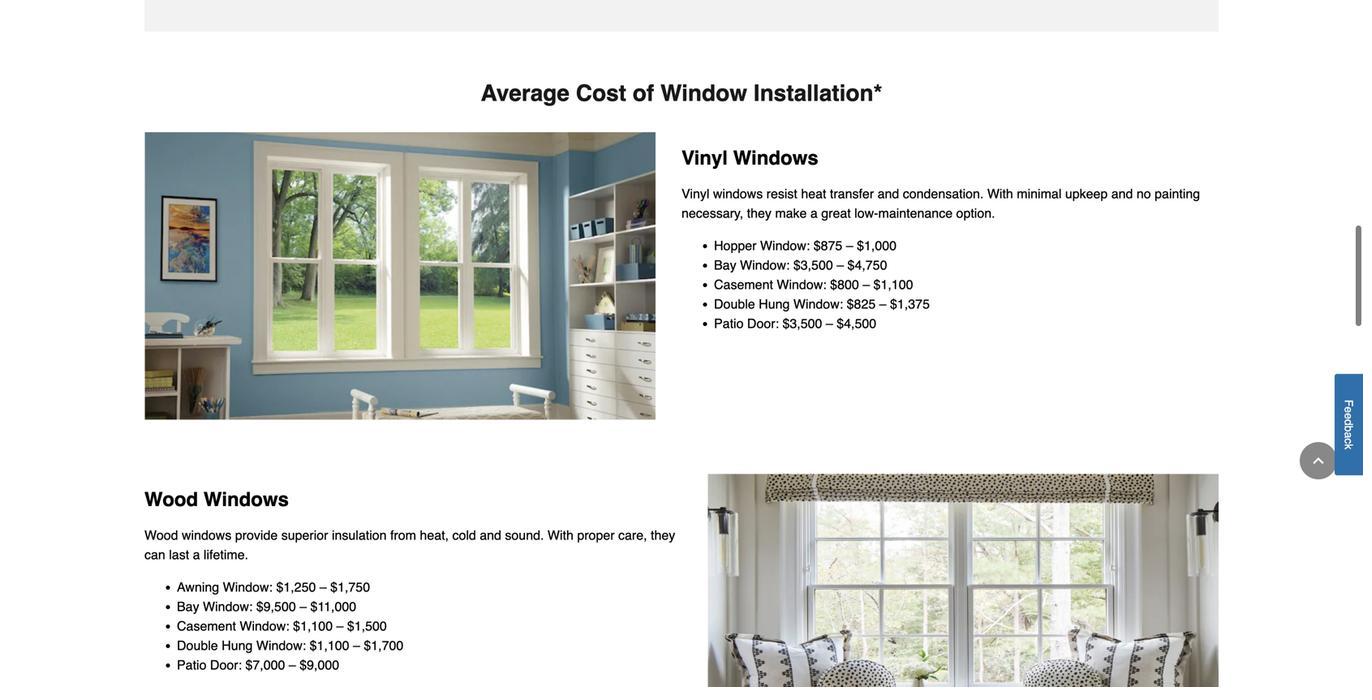 Task type: vqa. For each thing, say whether or not it's contained in the screenshot.
Heater on the right
no



Task type: locate. For each thing, give the bounding box(es) containing it.
casement
[[714, 277, 774, 292], [177, 619, 236, 634]]

window: down the make
[[761, 238, 810, 253]]

1 vertical spatial windows
[[204, 489, 289, 511]]

0 horizontal spatial windows
[[204, 489, 289, 511]]

$1,000
[[857, 238, 897, 253]]

1 vertical spatial with
[[548, 528, 574, 543]]

1 horizontal spatial and
[[878, 186, 900, 201]]

1 vertical spatial door:
[[210, 658, 242, 673]]

1 vertical spatial vinyl
[[682, 186, 710, 201]]

0 vertical spatial casement
[[714, 277, 774, 292]]

make
[[776, 206, 807, 221]]

bay inside hopper window: $875 – $1,000 bay window: $3,500 – $4,750 casement window: $800 – $1,100 double hung window: $825 – $1,375 patio door: $3,500 – $4,500
[[714, 258, 737, 273]]

a for wood windows
[[193, 547, 200, 562]]

– down "$11,000"
[[337, 619, 344, 634]]

windows for vinyl
[[713, 186, 763, 201]]

–
[[847, 238, 854, 253], [837, 258, 844, 273], [863, 277, 870, 292], [880, 297, 887, 312], [826, 316, 834, 331], [320, 580, 327, 595], [300, 599, 307, 614], [337, 619, 344, 634], [353, 638, 360, 653], [289, 658, 296, 673]]

1 vertical spatial $1,100
[[293, 619, 333, 634]]

1 vertical spatial bay
[[177, 599, 199, 614]]

casement down awning
[[177, 619, 236, 634]]

0 horizontal spatial with
[[548, 528, 574, 543]]

0 vertical spatial they
[[747, 206, 772, 221]]

windows for wood
[[182, 528, 232, 543]]

patio down hopper at the right of the page
[[714, 316, 744, 331]]

vinyl windows resist heat transfer and condensation. with minimal upkeep and no painting necessary, they make a great low-maintenance option.
[[682, 186, 1201, 221]]

0 horizontal spatial windows
[[182, 528, 232, 543]]

they inside wood windows provide superior insulation from heat, cold and sound. with proper care, they can last a lifetime.
[[651, 528, 676, 543]]

wood for wood windows provide superior insulation from heat, cold and sound. with proper care, they can last a lifetime.
[[145, 528, 178, 543]]

double for vinyl
[[714, 297, 756, 312]]

necessary,
[[682, 206, 744, 221]]

bay inside awning window: $1,250 – $1,750 bay window: $9,500 – $11,000 casement window: $1,100 – $1,500 double hung window: $1,100 – $1,700 patio door: $7,000 – $9,000
[[177, 599, 199, 614]]

hung inside awning window: $1,250 – $1,750 bay window: $9,500 – $11,000 casement window: $1,100 – $1,500 double hung window: $1,100 – $1,700 patio door: $7,000 – $9,000
[[222, 638, 253, 653]]

with inside wood windows provide superior insulation from heat, cold and sound. with proper care, they can last a lifetime.
[[548, 528, 574, 543]]

wood windows provide superior insulation from heat, cold and sound. with proper care, they can last a lifetime.
[[145, 528, 676, 562]]

with
[[988, 186, 1014, 201], [548, 528, 574, 543]]

with left proper
[[548, 528, 574, 543]]

– right $875
[[847, 238, 854, 253]]

$1,100 up $9,000
[[310, 638, 350, 653]]

windows for wood windows
[[204, 489, 289, 511]]

patio left $7,000
[[177, 658, 207, 673]]

hopper window: $875 – $1,000 bay window: $3,500 – $4,750 casement window: $800 – $1,100 double hung window: $825 – $1,375 patio door: $3,500 – $4,500
[[714, 238, 930, 331]]

double
[[714, 297, 756, 312], [177, 638, 218, 653]]

patio
[[714, 316, 744, 331], [177, 658, 207, 673]]

window
[[661, 80, 748, 106]]

a down heat
[[811, 206, 818, 221]]

wood up can on the bottom left
[[145, 528, 178, 543]]

– left $4,500
[[826, 316, 834, 331]]

windows up lifetime.
[[182, 528, 232, 543]]

1 vertical spatial hung
[[222, 638, 253, 653]]

1 wood from the top
[[145, 489, 198, 511]]

windows up necessary,
[[713, 186, 763, 201]]

a
[[811, 206, 818, 221], [1343, 432, 1356, 439], [193, 547, 200, 562]]

1 vertical spatial casement
[[177, 619, 236, 634]]

0 vertical spatial double
[[714, 297, 756, 312]]

$1,100 down "$11,000"
[[293, 619, 333, 634]]

– down $4,750
[[863, 277, 870, 292]]

casement for wood
[[177, 619, 236, 634]]

0 horizontal spatial hung
[[222, 638, 253, 653]]

sound.
[[505, 528, 544, 543]]

f e e d b a c k button
[[1335, 374, 1364, 476]]

1 horizontal spatial a
[[811, 206, 818, 221]]

option.
[[957, 206, 996, 221]]

bay
[[714, 258, 737, 273], [177, 599, 199, 614]]

they down resist
[[747, 206, 772, 221]]

windows up provide
[[204, 489, 289, 511]]

e up b
[[1343, 413, 1356, 420]]

0 vertical spatial vinyl
[[682, 147, 728, 169]]

double down hopper at the right of the page
[[714, 297, 756, 312]]

0 vertical spatial bay
[[714, 258, 737, 273]]

1 vertical spatial they
[[651, 528, 676, 543]]

e up d
[[1343, 407, 1356, 413]]

0 vertical spatial windows
[[713, 186, 763, 201]]

double inside hopper window: $875 – $1,000 bay window: $3,500 – $4,750 casement window: $800 – $1,100 double hung window: $825 – $1,375 patio door: $3,500 – $4,500
[[714, 297, 756, 312]]

door:
[[748, 316, 779, 331], [210, 658, 242, 673]]

0 vertical spatial patio
[[714, 316, 744, 331]]

1 vertical spatial $3,500
[[783, 316, 823, 331]]

windows
[[713, 186, 763, 201], [182, 528, 232, 543]]

they right 'care,'
[[651, 528, 676, 543]]

1 horizontal spatial patio
[[714, 316, 744, 331]]

casement inside awning window: $1,250 – $1,750 bay window: $9,500 – $11,000 casement window: $1,100 – $1,500 double hung window: $1,100 – $1,700 patio door: $7,000 – $9,000
[[177, 619, 236, 634]]

insulation
[[332, 528, 387, 543]]

– up "$11,000"
[[320, 580, 327, 595]]

$3,500 down $875
[[794, 258, 834, 273]]

1 horizontal spatial hung
[[759, 297, 790, 312]]

1 vinyl from the top
[[682, 147, 728, 169]]

they
[[747, 206, 772, 221], [651, 528, 676, 543]]

bay down awning
[[177, 599, 199, 614]]

$3,500 left $4,500
[[783, 316, 823, 331]]

0 horizontal spatial bay
[[177, 599, 199, 614]]

e
[[1343, 407, 1356, 413], [1343, 413, 1356, 420]]

$7,000
[[246, 658, 285, 673]]

0 horizontal spatial casement
[[177, 619, 236, 634]]

and up the 'low-'
[[878, 186, 900, 201]]

vinyl windows
[[682, 147, 819, 169]]

$1,100 up $1,375
[[874, 277, 914, 292]]

1 vertical spatial wood
[[145, 528, 178, 543]]

patio for vinyl
[[714, 316, 744, 331]]

they inside the vinyl windows resist heat transfer and condensation. with minimal upkeep and no painting necessary, they make a great low-maintenance option.
[[747, 206, 772, 221]]

0 horizontal spatial door:
[[210, 658, 242, 673]]

2 vertical spatial a
[[193, 547, 200, 562]]

upkeep
[[1066, 186, 1108, 201]]

last
[[169, 547, 189, 562]]

1 vertical spatial double
[[177, 638, 218, 653]]

double inside awning window: $1,250 – $1,750 bay window: $9,500 – $11,000 casement window: $1,100 – $1,500 double hung window: $1,100 – $1,700 patio door: $7,000 – $9,000
[[177, 638, 218, 653]]

hung inside hopper window: $875 – $1,000 bay window: $3,500 – $4,750 casement window: $800 – $1,100 double hung window: $825 – $1,375 patio door: $3,500 – $4,500
[[759, 297, 790, 312]]

a inside the vinyl windows resist heat transfer and condensation. with minimal upkeep and no painting necessary, they make a great low-maintenance option.
[[811, 206, 818, 221]]

double down awning
[[177, 638, 218, 653]]

vinyl inside the vinyl windows resist heat transfer and condensation. with minimal upkeep and no painting necessary, they make a great low-maintenance option.
[[682, 186, 710, 201]]

wood
[[145, 489, 198, 511], [145, 528, 178, 543]]

$800
[[831, 277, 860, 292]]

0 vertical spatial a
[[811, 206, 818, 221]]

and left no
[[1112, 186, 1134, 201]]

vinyl for vinyl windows resist heat transfer and condensation. with minimal upkeep and no painting necessary, they make a great low-maintenance option.
[[682, 186, 710, 201]]

2 vinyl from the top
[[682, 186, 710, 201]]

wood up the last
[[145, 489, 198, 511]]

1 vertical spatial patio
[[177, 658, 207, 673]]

$3,500
[[794, 258, 834, 273], [783, 316, 823, 331]]

0 vertical spatial with
[[988, 186, 1014, 201]]

– up $800
[[837, 258, 844, 273]]

window: down $800
[[794, 297, 844, 312]]

1 horizontal spatial bay
[[714, 258, 737, 273]]

0 horizontal spatial they
[[651, 528, 676, 543]]

0 vertical spatial wood
[[145, 489, 198, 511]]

2 e from the top
[[1343, 413, 1356, 420]]

windows inside the vinyl windows resist heat transfer and condensation. with minimal upkeep and no painting necessary, they make a great low-maintenance option.
[[713, 186, 763, 201]]

casement for vinyl
[[714, 277, 774, 292]]

window:
[[761, 238, 810, 253], [740, 258, 790, 273], [777, 277, 827, 292], [794, 297, 844, 312], [223, 580, 273, 595], [203, 599, 253, 614], [240, 619, 290, 634], [256, 638, 306, 653]]

a inside wood windows provide superior insulation from heat, cold and sound. with proper care, they can last a lifetime.
[[193, 547, 200, 562]]

1 horizontal spatial with
[[988, 186, 1014, 201]]

door: inside awning window: $1,250 – $1,750 bay window: $9,500 – $11,000 casement window: $1,100 – $1,500 double hung window: $1,100 – $1,700 patio door: $7,000 – $9,000
[[210, 658, 242, 673]]

0 horizontal spatial double
[[177, 638, 218, 653]]

patio inside awning window: $1,250 – $1,750 bay window: $9,500 – $11,000 casement window: $1,100 – $1,500 double hung window: $1,100 – $1,700 patio door: $7,000 – $9,000
[[177, 658, 207, 673]]

proper
[[577, 528, 615, 543]]

installation*
[[754, 80, 883, 106]]

casement inside hopper window: $875 – $1,000 bay window: $3,500 – $4,750 casement window: $800 – $1,100 double hung window: $825 – $1,375 patio door: $3,500 – $4,500
[[714, 277, 774, 292]]

0 horizontal spatial patio
[[177, 658, 207, 673]]

0 horizontal spatial a
[[193, 547, 200, 562]]

a for vinyl windows
[[811, 206, 818, 221]]

– down $1,500
[[353, 638, 360, 653]]

windows up resist
[[734, 147, 819, 169]]

average
[[481, 80, 570, 106]]

patio inside hopper window: $875 – $1,000 bay window: $3,500 – $4,750 casement window: $800 – $1,100 double hung window: $825 – $1,375 patio door: $3,500 – $4,500
[[714, 316, 744, 331]]

wood windows
[[145, 489, 289, 511]]

no
[[1137, 186, 1152, 201]]

$9,000
[[300, 658, 339, 673]]

door: inside hopper window: $875 – $1,000 bay window: $3,500 – $4,750 casement window: $800 – $1,100 double hung window: $825 – $1,375 patio door: $3,500 – $4,500
[[748, 316, 779, 331]]

cold
[[453, 528, 476, 543]]

$825
[[847, 297, 876, 312]]

1 horizontal spatial windows
[[734, 147, 819, 169]]

1 vertical spatial windows
[[182, 528, 232, 543]]

1 horizontal spatial windows
[[713, 186, 763, 201]]

1 horizontal spatial casement
[[714, 277, 774, 292]]

2 horizontal spatial a
[[1343, 432, 1356, 439]]

windows
[[734, 147, 819, 169], [204, 489, 289, 511]]

painting
[[1155, 186, 1201, 201]]

c
[[1343, 439, 1356, 444]]

a up k
[[1343, 432, 1356, 439]]

0 horizontal spatial and
[[480, 528, 502, 543]]

0 vertical spatial $1,100
[[874, 277, 914, 292]]

and
[[878, 186, 900, 201], [1112, 186, 1134, 201], [480, 528, 502, 543]]

2 wood from the top
[[145, 528, 178, 543]]

1 horizontal spatial double
[[714, 297, 756, 312]]

1 horizontal spatial door:
[[748, 316, 779, 331]]

window: down "$9,500"
[[240, 619, 290, 634]]

$1,375
[[891, 297, 930, 312]]

vinyl
[[682, 147, 728, 169], [682, 186, 710, 201]]

patio for wood
[[177, 658, 207, 673]]

1 vertical spatial a
[[1343, 432, 1356, 439]]

2 horizontal spatial and
[[1112, 186, 1134, 201]]

window: up "$9,500"
[[223, 580, 273, 595]]

0 vertical spatial windows
[[734, 147, 819, 169]]

a inside "button"
[[1343, 432, 1356, 439]]

$1,100
[[874, 277, 914, 292], [293, 619, 333, 634], [310, 638, 350, 653]]

$9,500
[[256, 599, 296, 614]]

can
[[145, 547, 165, 562]]

with up option.
[[988, 186, 1014, 201]]

0 vertical spatial door:
[[748, 316, 779, 331]]

– down $1,250 on the bottom of the page
[[300, 599, 307, 614]]

bay down hopper at the right of the page
[[714, 258, 737, 273]]

hung for wood
[[222, 638, 253, 653]]

wood inside wood windows provide superior insulation from heat, cold and sound. with proper care, they can last a lifetime.
[[145, 528, 178, 543]]

casement down hopper at the right of the page
[[714, 277, 774, 292]]

$11,000
[[311, 599, 357, 614]]

a right the last
[[193, 547, 200, 562]]

condensation.
[[903, 186, 984, 201]]

hung
[[759, 297, 790, 312], [222, 638, 253, 653]]

cost
[[576, 80, 627, 106]]

windows inside wood windows provide superior insulation from heat, cold and sound. with proper care, they can last a lifetime.
[[182, 528, 232, 543]]

from
[[390, 528, 416, 543]]

0 vertical spatial hung
[[759, 297, 790, 312]]

great
[[822, 206, 851, 221]]

1 horizontal spatial they
[[747, 206, 772, 221]]

and right cold
[[480, 528, 502, 543]]

average cost of window installation*
[[481, 80, 883, 106]]

double for wood
[[177, 638, 218, 653]]



Task type: describe. For each thing, give the bounding box(es) containing it.
window: down awning
[[203, 599, 253, 614]]

$1,500
[[347, 619, 387, 634]]

$1,750
[[331, 580, 370, 595]]

hung for vinyl
[[759, 297, 790, 312]]

a window seat with a blue cushion built into an alcove with a view of a wooded area. image
[[682, 474, 1219, 688]]

$1,700
[[364, 638, 404, 653]]

care,
[[619, 528, 648, 543]]

d
[[1343, 420, 1356, 426]]

awning window: $1,250 – $1,750 bay window: $9,500 – $11,000 casement window: $1,100 – $1,500 double hung window: $1,100 – $1,700 patio door: $7,000 – $9,000
[[177, 580, 404, 673]]

minimal
[[1017, 186, 1062, 201]]

hopper
[[714, 238, 757, 253]]

$1,250
[[276, 580, 316, 595]]

scroll to top element
[[1301, 442, 1338, 480]]

wood for wood windows
[[145, 489, 198, 511]]

two windows in a blue living room with a view of a yard. image
[[145, 132, 682, 420]]

f
[[1343, 400, 1356, 407]]

and inside wood windows provide superior insulation from heat, cold and sound. with proper care, they can last a lifetime.
[[480, 528, 502, 543]]

heat,
[[420, 528, 449, 543]]

f e e d b a c k
[[1343, 400, 1356, 450]]

with inside the vinyl windows resist heat transfer and condensation. with minimal upkeep and no painting necessary, they make a great low-maintenance option.
[[988, 186, 1014, 201]]

k
[[1343, 444, 1356, 450]]

0 vertical spatial $3,500
[[794, 258, 834, 273]]

$4,750
[[848, 258, 888, 273]]

$4,500
[[837, 316, 877, 331]]

door: for vinyl
[[748, 316, 779, 331]]

b
[[1343, 426, 1356, 432]]

$875
[[814, 238, 843, 253]]

superior
[[281, 528, 328, 543]]

resist
[[767, 186, 798, 201]]

provide
[[235, 528, 278, 543]]

2 vertical spatial $1,100
[[310, 638, 350, 653]]

– left $9,000
[[289, 658, 296, 673]]

transfer
[[830, 186, 874, 201]]

vinyl for vinyl windows
[[682, 147, 728, 169]]

low-
[[855, 206, 879, 221]]

window: up $7,000
[[256, 638, 306, 653]]

chevron up image
[[1311, 453, 1327, 469]]

door: for wood
[[210, 658, 242, 673]]

window: down hopper at the right of the page
[[740, 258, 790, 273]]

– right $825
[[880, 297, 887, 312]]

windows for vinyl windows
[[734, 147, 819, 169]]

awning
[[177, 580, 219, 595]]

bay for wood
[[177, 599, 199, 614]]

of
[[633, 80, 654, 106]]

$1,100 inside hopper window: $875 – $1,000 bay window: $3,500 – $4,750 casement window: $800 – $1,100 double hung window: $825 – $1,375 patio door: $3,500 – $4,500
[[874, 277, 914, 292]]

1 e from the top
[[1343, 407, 1356, 413]]

lifetime.
[[204, 547, 248, 562]]

window: left $800
[[777, 277, 827, 292]]

maintenance
[[879, 206, 953, 221]]

heat
[[802, 186, 827, 201]]

bay for vinyl
[[714, 258, 737, 273]]



